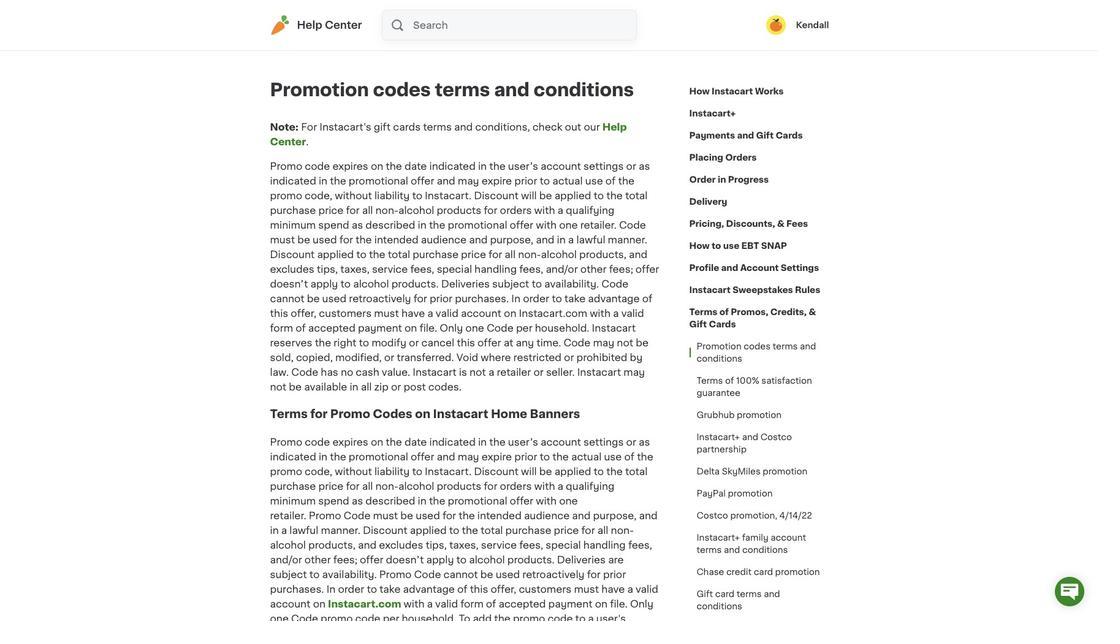 Task type: describe. For each thing, give the bounding box(es) containing it.
0 horizontal spatial center
[[270, 137, 306, 147]]

liability inside promo code expires on the date indicated in the user's account settings or as indicated in the promotional offer and may expire prior to the actual use of the promo code, without liability to instacart. discount will be applied to the total purchase price for all non-alcohol products for orders with a qualifying minimum spend as described in the promotional offer with one retailer. promo code must be used for the intended audience and purpose, and in a lawful manner. discount applied to the total purchase price for all non- alcohol products, and excludes tips, taxes, service fees, special handling fees, and/or other fees; offer doesn't apply to alcohol products. deliveries are subject to availability. promo code cannot be used retroactively for prior purchases. in order to take advantage of this offer, customers must have a valid account on
[[375, 466, 410, 476]]

codes.
[[428, 382, 462, 392]]

terms for terms of 100% satisfaction guarantee
[[697, 376, 723, 385]]

terms right cards
[[423, 122, 452, 132]]

0 horizontal spatial promotion
[[270, 81, 369, 99]]

conditions inside instacart+ family account terms and conditions
[[742, 546, 788, 554]]

availability.
[[545, 279, 599, 289]]

handling for are
[[584, 540, 626, 550]]

satisfaction
[[762, 376, 812, 385]]

modify
[[372, 338, 407, 348]]

offer inside code cannot be used retroactively for prior purchases. in order to take advantage of this offer, customers must have a valid account on instacart.com with a valid form of accepted payment on file. only one code per household. instacart reserves the right to modify or cancel this offer at any time. code may not be sold, copied, modified, or transferred. void where restricted or prohibited by law. code has no cash value. instacart is not a retailer or seller. instacart may not be available in all zip or post codes.
[[478, 338, 501, 348]]

user's for discount
[[508, 437, 538, 447]]

terms for terms of promos, credits, & gift cards
[[689, 308, 718, 316]]

with a valid form of accepted payment on file. only one code promo code per household. to add the promo code to a user'
[[270, 599, 659, 621]]

pricing,
[[689, 220, 724, 228]]

rules
[[795, 286, 821, 294]]

gift card terms and conditions
[[697, 590, 780, 611]]

promotion inside paypal promotion link
[[728, 489, 773, 498]]

terms of promos, credits, & gift cards link
[[689, 301, 829, 335]]

special for are
[[546, 540, 581, 550]]

payments and gift cards
[[689, 131, 803, 140]]

account up one code promo
[[270, 599, 311, 609]]

gift inside gift card terms and conditions
[[697, 590, 713, 598]]

of inside terms of 100% satisfaction guarantee
[[725, 376, 734, 385]]

copied,
[[296, 353, 333, 362]]

purchases. inside promo code expires on the date indicated in the user's account settings or as indicated in the promotional offer and may expire prior to the actual use of the promo code, without liability to instacart. discount will be applied to the total purchase price for all non-alcohol products for orders with a qualifying minimum spend as described in the promotional offer with one retailer. promo code must be used for the intended audience and purpose, and in a lawful manner. discount applied to the total purchase price for all non- alcohol products, and excludes tips, taxes, service fees, special handling fees, and/or other fees; offer doesn't apply to alcohol products. deliveries are subject to availability. promo code cannot be used retroactively for prior purchases. in order to take advantage of this offer, customers must have a valid account on
[[270, 584, 324, 594]]

one inside promo code expires on the date indicated in the user's account settings or as indicated in the promotional offer and may expire prior to actual use of the promo code, without liability to instacart. discount will be applied to the total purchase price for all non-alcohol products for orders with a qualifying minimum spend as described in the promotional offer with one retailer. code must be used for the intended audience and purpose, and in a lawful manner. discount applied to the total purchase price for all non-alcohol products, and excludes tips, taxes, service fees, special handling fees, and/or other fees; offer doesn't apply to alcohol products. deliveries subject to availability.
[[559, 220, 578, 230]]

1 vertical spatial not
[[470, 367, 486, 377]]

0 vertical spatial help
[[297, 20, 322, 30]]

1 vertical spatial help center
[[270, 122, 627, 147]]

form inside code cannot be used retroactively for prior purchases. in order to take advantage of this offer, customers must have a valid account on instacart.com with a valid form of accepted payment on file. only one code per household. instacart reserves the right to modify or cancel this offer at any time. code may not be sold, copied, modified, or transferred. void where restricted or prohibited by law. code has no cash value. instacart is not a retailer or seller. instacart may not be available in all zip or post codes.
[[270, 323, 293, 333]]

use inside promo code expires on the date indicated in the user's account settings or as indicated in the promotional offer and may expire prior to actual use of the promo code, without liability to instacart. discount will be applied to the total purchase price for all non-alcohol products for orders with a qualifying minimum spend as described in the promotional offer with one retailer. code must be used for the intended audience and purpose, and in a lawful manner. discount applied to the total purchase price for all non-alcohol products, and excludes tips, taxes, service fees, special handling fees, and/or other fees; offer doesn't apply to alcohol products. deliveries subject to availability.
[[585, 176, 603, 186]]

instacart down prohibited
[[577, 367, 621, 377]]

value.
[[382, 367, 410, 377]]

without inside promo code expires on the date indicated in the user's account settings or as indicated in the promotional offer and may expire prior to actual use of the promo code, without liability to instacart. discount will be applied to the total purchase price for all non-alcohol products for orders with a qualifying minimum spend as described in the promotional offer with one retailer. code must be used for the intended audience and purpose, and in a lawful manner. discount applied to the total purchase price for all non-alcohol products, and excludes tips, taxes, service fees, special handling fees, and/or other fees; offer doesn't apply to alcohol products. deliveries subject to availability.
[[335, 191, 372, 200]]

order in progress
[[689, 175, 769, 184]]

2 help center link from the top
[[270, 122, 627, 147]]

apply for as
[[426, 555, 454, 564]]

code down copied,
[[291, 367, 318, 377]]

subject inside promo code expires on the date indicated in the user's account settings or as indicated in the promotional offer and may expire prior to the actual use of the promo code, without liability to instacart. discount will be applied to the total purchase price for all non-alcohol products for orders with a qualifying minimum spend as described in the promotional offer with one retailer. promo code must be used for the intended audience and purpose, and in a lawful manner. discount applied to the total purchase price for all non- alcohol products, and excludes tips, taxes, service fees, special handling fees, and/or other fees; offer doesn't apply to alcohol products. deliveries are subject to availability. promo code cannot be used retroactively for prior purchases. in order to take advantage of this offer, customers must have a valid account on
[[270, 569, 307, 579]]

payments
[[689, 131, 735, 140]]

code down household. at bottom
[[564, 338, 591, 348]]

all inside code cannot be used retroactively for prior purchases. in order to take advantage of this offer, customers must have a valid account on instacart.com with a valid form of accepted payment on file. only one code per household. instacart reserves the right to modify or cancel this offer at any time. code may not be sold, copied, modified, or transferred. void where restricted or prohibited by law. code has no cash value. instacart is not a retailer or seller. instacart may not be available in all zip or post codes.
[[361, 382, 372, 392]]

must inside code cannot be used retroactively for prior purchases. in order to take advantage of this offer, customers must have a valid account on instacart.com with a valid form of accepted payment on file. only one code per household. instacart reserves the right to modify or cancel this offer at any time. code may not be sold, copied, modified, or transferred. void where restricted or prohibited by law. code has no cash value. instacart is not a retailer or seller. instacart may not be available in all zip or post codes.
[[374, 308, 399, 318]]

instacart+ link
[[689, 102, 736, 124]]

audience for promotional
[[524, 510, 570, 520]]

placing orders
[[689, 153, 757, 162]]

grubhub promotion link
[[689, 404, 789, 426]]

subject inside promo code expires on the date indicated in the user's account settings or as indicated in the promotional offer and may expire prior to actual use of the promo code, without liability to instacart. discount will be applied to the total purchase price for all non-alcohol products for orders with a qualifying minimum spend as described in the promotional offer with one retailer. code must be used for the intended audience and purpose, and in a lawful manner. discount applied to the total purchase price for all non-alcohol products, and excludes tips, taxes, service fees, special handling fees, and/or other fees; offer doesn't apply to alcohol products. deliveries subject to availability.
[[492, 279, 529, 289]]

products, for to
[[308, 540, 356, 550]]

products, for availability.
[[579, 250, 627, 259]]

instacart+ family account terms and conditions link
[[689, 527, 829, 561]]

works
[[755, 87, 784, 96]]

conditions inside 'promotion codes terms and conditions'
[[697, 354, 742, 363]]

deliveries for are
[[557, 555, 606, 564]]

promotion inside 'promotion codes terms and conditions'
[[697, 342, 742, 351]]

one inside promo code expires on the date indicated in the user's account settings or as indicated in the promotional offer and may expire prior to the actual use of the promo code, without liability to instacart. discount will be applied to the total purchase price for all non-alcohol products for orders with a qualifying minimum spend as described in the promotional offer with one retailer. promo code must be used for the intended audience and purpose, and in a lawful manner. discount applied to the total purchase price for all non- alcohol products, and excludes tips, taxes, service fees, special handling fees, and/or other fees; offer doesn't apply to alcohol products. deliveries are subject to availability. promo code cannot be used retroactively for prior purchases. in order to take advantage of this offer, customers must have a valid account on
[[559, 496, 578, 506]]

prohibited
[[577, 353, 628, 362]]

profile and account settings
[[689, 264, 819, 272]]

settings
[[781, 264, 819, 272]]

valid inside promo code expires on the date indicated in the user's account settings or as indicated in the promotional offer and may expire prior to the actual use of the promo code, without liability to instacart. discount will be applied to the total purchase price for all non-alcohol products for orders with a qualifying minimum spend as described in the promotional offer with one retailer. promo code must be used for the intended audience and purpose, and in a lawful manner. discount applied to the total purchase price for all non- alcohol products, and excludes tips, taxes, service fees, special handling fees, and/or other fees; offer doesn't apply to alcohol products. deliveries are subject to availability. promo code cannot be used retroactively for prior purchases. in order to take advantage of this offer, customers must have a valid account on
[[636, 584, 659, 594]]

with inside with a valid form of accepted payment on file. only one code promo code per household. to add the promo code to a user'
[[404, 599, 425, 609]]

0 vertical spatial this
[[270, 308, 288, 318]]

household. to
[[402, 613, 470, 621]]

note: for instacart's gift cards terms and conditions, check out our
[[270, 122, 603, 132]]

purchases. inside code cannot be used retroactively for prior purchases. in order to take advantage of this offer, customers must have a valid account on instacart.com with a valid form of accepted payment on file. only one code per household. instacart reserves the right to modify or cancel this offer at any time. code may not be sold, copied, modified, or transferred. void where restricted or prohibited by law. code has no cash value. instacart is not a retailer or seller. instacart may not be available in all zip or post codes.
[[455, 294, 509, 304]]

note:
[[270, 122, 299, 132]]

account inside instacart+ family account terms and conditions
[[771, 533, 806, 542]]

how instacart works link
[[689, 80, 784, 102]]

fees; for to
[[333, 555, 357, 564]]

of inside terms of promos, credits, & gift cards
[[720, 308, 729, 316]]

in inside promo code expires on the date indicated in the user's account settings or as indicated in the promotional offer and may expire prior to the actual use of the promo code, without liability to instacart. discount will be applied to the total purchase price for all non-alcohol products for orders with a qualifying minimum spend as described in the promotional offer with one retailer. promo code must be used for the intended audience and purpose, and in a lawful manner. discount applied to the total purchase price for all non- alcohol products, and excludes tips, taxes, service fees, special handling fees, and/or other fees; offer doesn't apply to alcohol products. deliveries are subject to availability. promo code cannot be used retroactively for prior purchases. in order to take advantage of this offer, customers must have a valid account on
[[327, 584, 336, 594]]

excludes for spend
[[379, 540, 423, 550]]

instacart+ family account terms and conditions
[[697, 533, 806, 554]]

products inside promo code expires on the date indicated in the user's account settings or as indicated in the promotional offer and may expire prior to the actual use of the promo code, without liability to instacart. discount will be applied to the total purchase price for all non-alcohol products for orders with a qualifying minimum spend as described in the promotional offer with one retailer. promo code must be used for the intended audience and purpose, and in a lawful manner. discount applied to the total purchase price for all non- alcohol products, and excludes tips, taxes, service fees, special handling fees, and/or other fees; offer doesn't apply to alcohol products. deliveries are subject to availability. promo code cannot be used retroactively for prior purchases. in order to take advantage of this offer, customers must have a valid account on
[[437, 481, 481, 491]]

instacart's
[[320, 122, 371, 132]]

one inside code cannot be used retroactively for prior purchases. in order to take advantage of this offer, customers must have a valid account on instacart.com with a valid form of accepted payment on file. only one code per household. instacart reserves the right to modify or cancel this offer at any time. code may not be sold, copied, modified, or transferred. void where restricted or prohibited by law. code has no cash value. instacart is not a retailer or seller. instacart may not be available in all zip or post codes.
[[466, 323, 484, 333]]

add
[[473, 613, 492, 621]]

kendall
[[796, 21, 829, 29]]

actual inside promo code expires on the date indicated in the user's account settings or as indicated in the promotional offer and may expire prior to the actual use of the promo code, without liability to instacart. discount will be applied to the total purchase price for all non-alcohol products for orders with a qualifying minimum spend as described in the promotional offer with one retailer. promo code must be used for the intended audience and purpose, and in a lawful manner. discount applied to the total purchase price for all non- alcohol products, and excludes tips, taxes, service fees, special handling fees, and/or other fees; offer doesn't apply to alcohol products. deliveries are subject to availability. promo code cannot be used retroactively for prior purchases. in order to take advantage of this offer, customers must have a valid account on
[[571, 452, 602, 461]]

of inside promo code expires on the date indicated in the user's account settings or as indicated in the promotional offer and may expire prior to actual use of the promo code, without liability to instacart. discount will be applied to the total purchase price for all non-alcohol products for orders with a qualifying minimum spend as described in the promotional offer with one retailer. code must be used for the intended audience and purpose, and in a lawful manner. discount applied to the total purchase price for all non-alcohol products, and excludes tips, taxes, service fees, special handling fees, and/or other fees; offer doesn't apply to alcohol products. deliveries subject to availability.
[[606, 176, 616, 186]]

code cannot be used retroactively for prior purchases. in order to take advantage of this offer, customers must have a valid account on instacart.com with a valid form of accepted payment on file. only one code per household. instacart reserves the right to modify or cancel this offer at any time. code may not be sold, copied, modified, or transferred. void where restricted or prohibited by law. code has no cash value. instacart is not a retailer or seller. instacart may not be available in all zip or post codes.
[[270, 279, 653, 392]]

costco promotion, 4/14/22 link
[[689, 505, 820, 527]]

sold,
[[270, 353, 294, 362]]

1 vertical spatial this
[[457, 338, 475, 348]]

sweepstakes
[[733, 286, 793, 294]]

form inside with a valid form of accepted payment on file. only one code promo code per household. to add the promo code to a user'
[[461, 599, 484, 609]]

for
[[301, 122, 317, 132]]

instacart down codes. at the left of page
[[433, 408, 488, 420]]

grubhub promotion
[[697, 411, 782, 419]]

void
[[457, 353, 478, 362]]

time.
[[537, 338, 561, 348]]

are
[[608, 555, 624, 564]]

how for how to use ebt snap
[[689, 242, 710, 250]]

this inside promo code expires on the date indicated in the user's account settings or as indicated in the promotional offer and may expire prior to the actual use of the promo code, without liability to instacart. discount will be applied to the total purchase price for all non-alcohol products for orders with a qualifying minimum spend as described in the promotional offer with one retailer. promo code must be used for the intended audience and purpose, and in a lawful manner. discount applied to the total purchase price for all non- alcohol products, and excludes tips, taxes, service fees, special handling fees, and/or other fees; offer doesn't apply to alcohol products. deliveries are subject to availability. promo code cannot be used retroactively for prior purchases. in order to take advantage of this offer, customers must have a valid account on
[[470, 584, 488, 594]]

must inside promo code expires on the date indicated in the user's account settings or as indicated in the promotional offer and may expire prior to actual use of the promo code, without liability to instacart. discount will be applied to the total purchase price for all non-alcohol products for orders with a qualifying minimum spend as described in the promotional offer with one retailer. code must be used for the intended audience and purpose, and in a lawful manner. discount applied to the total purchase price for all non-alcohol products, and excludes tips, taxes, service fees, special handling fees, and/or other fees; offer doesn't apply to alcohol products. deliveries subject to availability.
[[270, 235, 295, 245]]

delivery
[[689, 197, 728, 206]]

delta
[[697, 467, 720, 476]]

instacart+ for instacart+ and costco partnership
[[697, 433, 740, 441]]

doesn't for as
[[270, 279, 308, 289]]

reserves
[[270, 338, 312, 348]]

promos,
[[731, 308, 769, 316]]

code up the at on the bottom left
[[487, 323, 514, 333]]

terms inside instacart+ family account terms and conditions
[[697, 546, 722, 554]]

promotion codes terms and conditions link
[[689, 335, 829, 370]]

law.
[[270, 367, 289, 377]]

no
[[341, 367, 353, 377]]

on inside with a valid form of accepted payment on file. only one code promo code per household. to add the promo code to a user'
[[595, 599, 608, 609]]

0 horizontal spatial promotion codes terms and conditions
[[270, 81, 634, 99]]

partnership
[[697, 445, 747, 454]]

instacart sweepstakes rules
[[689, 286, 821, 294]]

promo code expires on the date indicated in the user's account settings or as indicated in the promotional offer and may expire prior to actual use of the promo code, without liability to instacart. discount will be applied to the total purchase price for all non-alcohol products for orders with a qualifying minimum spend as described in the promotional offer with one retailer. code must be used for the intended audience and purpose, and in a lawful manner. discount applied to the total purchase price for all non-alcohol products, and excludes tips, taxes, service fees, special handling fees, and/or other fees; offer doesn't apply to alcohol products. deliveries subject to availability.
[[270, 161, 659, 289]]

retroactively inside code cannot be used retroactively for prior purchases. in order to take advantage of this offer, customers must have a valid account on instacart.com with a valid form of accepted payment on file. only one code per household. instacart reserves the right to modify or cancel this offer at any time. code may not be sold, copied, modified, or transferred. void where restricted or prohibited by law. code has no cash value. instacart is not a retailer or seller. instacart may not be available in all zip or post codes.
[[349, 294, 411, 304]]

how to use ebt snap
[[689, 242, 787, 250]]

promo for promo
[[270, 437, 302, 447]]

cash
[[356, 367, 379, 377]]

instacart.com link
[[328, 599, 401, 609]]

terms inside gift card terms and conditions
[[737, 590, 762, 598]]

0 vertical spatial center
[[325, 20, 362, 30]]

actual inside promo code expires on the date indicated in the user's account settings or as indicated in the promotional offer and may expire prior to actual use of the promo code, without liability to instacart. discount will be applied to the total purchase price for all non-alcohol products for orders with a qualifying minimum spend as described in the promotional offer with one retailer. code must be used for the intended audience and purpose, and in a lawful manner. discount applied to the total purchase price for all non-alcohol products, and excludes tips, taxes, service fees, special handling fees, and/or other fees; offer doesn't apply to alcohol products. deliveries subject to availability.
[[553, 176, 583, 186]]

taxes, for described
[[449, 540, 479, 550]]

manner. for code
[[608, 235, 647, 245]]

profile and account settings link
[[689, 257, 819, 279]]

take inside promo code expires on the date indicated in the user's account settings or as indicated in the promotional offer and may expire prior to the actual use of the promo code, without liability to instacart. discount will be applied to the total purchase price for all non-alcohol products for orders with a qualifying minimum spend as described in the promotional offer with one retailer. promo code must be used for the intended audience and purpose, and in a lawful manner. discount applied to the total purchase price for all non- alcohol products, and excludes tips, taxes, service fees, special handling fees, and/or other fees; offer doesn't apply to alcohol products. deliveries are subject to availability. promo code cannot be used retroactively for prior purchases. in order to take advantage of this offer, customers must have a valid account on
[[380, 584, 401, 594]]

will inside promo code expires on the date indicated in the user's account settings or as indicated in the promotional offer and may expire prior to the actual use of the promo code, without liability to instacart. discount will be applied to the total purchase price for all non-alcohol products for orders with a qualifying minimum spend as described in the promotional offer with one retailer. promo code must be used for the intended audience and purpose, and in a lawful manner. discount applied to the total purchase price for all non- alcohol products, and excludes tips, taxes, service fees, special handling fees, and/or other fees; offer doesn't apply to alcohol products. deliveries are subject to availability. promo code cannot be used retroactively for prior purchases. in order to take advantage of this offer, customers must have a valid account on
[[521, 466, 537, 476]]

code inside promo code expires on the date indicated in the user's account settings or as indicated in the promotional offer and may expire prior to actual use of the promo code, without liability to instacart. discount will be applied to the total purchase price for all non-alcohol products for orders with a qualifying minimum spend as described in the promotional offer with one retailer. code must be used for the intended audience and purpose, and in a lawful manner. discount applied to the total purchase price for all non-alcohol products, and excludes tips, taxes, service fees, special handling fees, and/or other fees; offer doesn't apply to alcohol products. deliveries subject to availability.
[[619, 220, 646, 230]]

by
[[630, 353, 643, 362]]

settings for of
[[584, 161, 624, 171]]

paypal
[[697, 489, 726, 498]]

0 vertical spatial cards
[[776, 131, 803, 140]]

0 vertical spatial help center
[[297, 20, 362, 30]]

code, inside promo code expires on the date indicated in the user's account settings or as indicated in the promotional offer and may expire prior to the actual use of the promo code, without liability to instacart. discount will be applied to the total purchase price for all non-alcohol products for orders with a qualifying minimum spend as described in the promotional offer with one retailer. promo code must be used for the intended audience and purpose, and in a lawful manner. discount applied to the total purchase price for all non- alcohol products, and excludes tips, taxes, service fees, special handling fees, and/or other fees; offer doesn't apply to alcohol products. deliveries are subject to availability. promo code cannot be used retroactively for prior purchases. in order to take advantage of this offer, customers must have a valid account on
[[305, 466, 332, 476]]

profile
[[689, 264, 719, 272]]

seller.
[[546, 367, 575, 377]]

customers inside code cannot be used retroactively for prior purchases. in order to take advantage of this offer, customers must have a valid account on instacart.com with a valid form of accepted payment on file. only one code per household. instacart reserves the right to modify or cancel this offer at any time. code may not be sold, copied, modified, or transferred. void where restricted or prohibited by law. code has no cash value. instacart is not a retailer or seller. instacart may not be available in all zip or post codes.
[[319, 308, 372, 318]]

card inside gift card terms and conditions
[[715, 590, 735, 598]]

orders inside promo code expires on the date indicated in the user's account settings or as indicated in the promotional offer and may expire prior to the actual use of the promo code, without liability to instacart. discount will be applied to the total purchase price for all non-alcohol products for orders with a qualifying minimum spend as described in the promotional offer with one retailer. promo code must be used for the intended audience and purpose, and in a lawful manner. discount applied to the total purchase price for all non- alcohol products, and excludes tips, taxes, service fees, special handling fees, and/or other fees; offer doesn't apply to alcohol products. deliveries are subject to availability. promo code cannot be used retroactively for prior purchases. in order to take advantage of this offer, customers must have a valid account on
[[500, 481, 532, 491]]

cards
[[393, 122, 421, 132]]

1 horizontal spatial promotion codes terms and conditions
[[697, 342, 816, 363]]

promo inside promo code expires on the date indicated in the user's account settings or as indicated in the promotional offer and may expire prior to actual use of the promo code, without liability to instacart. discount will be applied to the total purchase price for all non-alcohol products for orders with a qualifying minimum spend as described in the promotional offer with one retailer. code must be used for the intended audience and purpose, and in a lawful manner. discount applied to the total purchase price for all non-alcohol products, and excludes tips, taxes, service fees, special handling fees, and/or other fees; offer doesn't apply to alcohol products. deliveries subject to availability.
[[270, 191, 302, 200]]

instacart+ and costco partnership link
[[689, 426, 829, 460]]

has
[[321, 367, 338, 377]]

use inside promo code expires on the date indicated in the user's account settings or as indicated in the promotional offer and may expire prior to the actual use of the promo code, without liability to instacart. discount will be applied to the total purchase price for all non-alcohol products for orders with a qualifying minimum spend as described in the promotional offer with one retailer. promo code must be used for the intended audience and purpose, and in a lawful manner. discount applied to the total purchase price for all non- alcohol products, and excludes tips, taxes, service fees, special handling fees, and/or other fees; offer doesn't apply to alcohol products. deliveries are subject to availability. promo code cannot be used retroactively for prior purchases. in order to take advantage of this offer, customers must have a valid account on
[[604, 452, 622, 461]]

grubhub
[[697, 411, 735, 419]]

household.
[[535, 323, 590, 333]]

handling for subject
[[475, 264, 517, 274]]

delta skymiles promotion link
[[689, 460, 815, 483]]

restricted
[[514, 353, 562, 362]]

used inside code cannot be used retroactively for prior purchases. in order to take advantage of this offer, customers must have a valid account on instacart.com with a valid form of accepted payment on file. only one code per household. instacart reserves the right to modify or cancel this offer at any time. code may not be sold, copied, modified, or transferred. void where restricted or prohibited by law. code has no cash value. instacart is not a retailer or seller. instacart may not be available in all zip or post codes.
[[322, 294, 347, 304]]

accepted inside with a valid form of accepted payment on file. only one code promo code per household. to add the promo code to a user'
[[499, 599, 546, 609]]

and inside 'promotion codes terms and conditions'
[[800, 342, 816, 351]]

minimum inside promo code expires on the date indicated in the user's account settings or as indicated in the promotional offer and may expire prior to the actual use of the promo code, without liability to instacart. discount will be applied to the total purchase price for all non-alcohol products for orders with a qualifying minimum spend as described in the promotional offer with one retailer. promo code must be used for the intended audience and purpose, and in a lawful manner. discount applied to the total purchase price for all non- alcohol products, and excludes tips, taxes, service fees, special handling fees, and/or other fees; offer doesn't apply to alcohol products. deliveries are subject to availability. promo code cannot be used retroactively for prior purchases. in order to take advantage of this offer, customers must have a valid account on
[[270, 496, 316, 506]]

0 horizontal spatial not
[[270, 382, 287, 392]]

pricing, discounts, & fees link
[[689, 213, 808, 235]]

cards inside terms of promos, credits, & gift cards
[[709, 320, 736, 329]]

gift card terms and conditions link
[[689, 583, 829, 617]]

help inside help center
[[603, 122, 627, 132]]

0 vertical spatial gift
[[756, 131, 774, 140]]

1 vertical spatial promo
[[330, 408, 370, 420]]

home
[[491, 408, 527, 420]]

chase
[[697, 568, 724, 576]]

offer, inside code cannot be used retroactively for prior purchases. in order to take advantage of this offer, customers must have a valid account on instacart.com with a valid form of accepted payment on file. only one code per household. instacart reserves the right to modify or cancel this offer at any time. code may not be sold, copied, modified, or transferred. void where restricted or prohibited by law. code has no cash value. instacart is not a retailer or seller. instacart may not be available in all zip or post codes.
[[291, 308, 316, 318]]

excludes for as
[[270, 264, 314, 274]]

tips, for as
[[426, 540, 447, 550]]

only inside code cannot be used retroactively for prior purchases. in order to take advantage of this offer, customers must have a valid account on instacart.com with a valid form of accepted payment on file. only one code per household. instacart reserves the right to modify or cancel this offer at any time. code may not be sold, copied, modified, or transferred. void where restricted or prohibited by law. code has no cash value. instacart is not a retailer or seller. instacart may not be available in all zip or post codes.
[[440, 323, 463, 333]]

lawful for retailer. promo code
[[290, 525, 319, 535]]

promotion inside chase credit card promotion "link"
[[775, 568, 820, 576]]

cannot inside promo code expires on the date indicated in the user's account settings or as indicated in the promotional offer and may expire prior to the actual use of the promo code, without liability to instacart. discount will be applied to the total purchase price for all non-alcohol products for orders with a qualifying minimum spend as described in the promotional offer with one retailer. promo code must be used for the intended audience and purpose, and in a lawful manner. discount applied to the total purchase price for all non- alcohol products, and excludes tips, taxes, service fees, special handling fees, and/or other fees; offer doesn't apply to alcohol products. deliveries are subject to availability. promo code cannot be used retroactively for prior purchases. in order to take advantage of this offer, customers must have a valid account on
[[444, 569, 478, 579]]

accepted inside code cannot be used retroactively for prior purchases. in order to take advantage of this offer, customers must have a valid account on instacart.com with a valid form of accepted payment on file. only one code per household. instacart reserves the right to modify or cancel this offer at any time. code may not be sold, copied, modified, or transferred. void where restricted or prohibited by law. code has no cash value. instacart is not a retailer or seller. instacart may not be available in all zip or post codes.
[[308, 323, 356, 333]]

guarantee
[[697, 389, 741, 397]]

terms of 100% satisfaction guarantee link
[[689, 370, 829, 404]]

code right availability.
[[602, 279, 629, 289]]

codes inside 'promotion codes terms and conditions'
[[744, 342, 771, 351]]

prior down are
[[603, 569, 626, 579]]

instacart+ for instacart+
[[689, 109, 736, 118]]

discounts,
[[726, 220, 775, 228]]

intended for the
[[478, 510, 522, 520]]

transferred.
[[397, 353, 454, 362]]

code per
[[355, 613, 399, 621]]

delivery link
[[689, 191, 728, 213]]

promotion inside delta skymiles promotion link
[[763, 467, 808, 476]]

pricing, discounts, & fees
[[689, 220, 808, 228]]

offer, inside promo code expires on the date indicated in the user's account settings or as indicated in the promotional offer and may expire prior to the actual use of the promo code, without liability to instacart. discount will be applied to the total purchase price for all non-alcohol products for orders with a qualifying minimum spend as described in the promotional offer with one retailer. promo code must be used for the intended audience and purpose, and in a lawful manner. discount applied to the total purchase price for all non- alcohol products, and excludes tips, taxes, service fees, special handling fees, and/or other fees; offer doesn't apply to alcohol products. deliveries are subject to availability. promo code cannot be used retroactively for prior purchases. in order to take advantage of this offer, customers must have a valid account on
[[491, 584, 516, 594]]

instacart inside how instacart works link
[[712, 87, 753, 96]]

will inside promo code expires on the date indicated in the user's account settings or as indicated in the promotional offer and may expire prior to actual use of the promo code, without liability to instacart. discount will be applied to the total purchase price for all non-alcohol products for orders with a qualifying minimum spend as described in the promotional offer with one retailer. code must be used for the intended audience and purpose, and in a lawful manner. discount applied to the total purchase price for all non-alcohol products, and excludes tips, taxes, service fees, special handling fees, and/or other fees; offer doesn't apply to alcohol products. deliveries subject to availability.
[[521, 191, 537, 200]]

date for to
[[405, 161, 427, 171]]

modified,
[[335, 353, 382, 362]]

products. for subject
[[392, 279, 439, 289]]

special for subject
[[437, 264, 472, 274]]

and inside instacart+ family account terms and conditions
[[724, 546, 740, 554]]

user's for will
[[508, 161, 538, 171]]

cancel
[[422, 338, 454, 348]]

& inside terms of promos, credits, & gift cards
[[809, 308, 816, 316]]

instacart.com inside code cannot be used retroactively for prior purchases. in order to take advantage of this offer, customers must have a valid account on instacart.com with a valid form of accepted payment on file. only one code per household. instacart reserves the right to modify or cancel this offer at any time. code may not be sold, copied, modified, or transferred. void where restricted or prohibited by law. code has no cash value. instacart is not a retailer or seller. instacart may not be available in all zip or post codes.
[[519, 308, 587, 318]]

placing orders link
[[689, 147, 757, 169]]

account inside promo code expires on the date indicated in the user's account settings or as indicated in the promotional offer and may expire prior to actual use of the promo code, without liability to instacart. discount will be applied to the total purchase price for all non-alcohol products for orders with a qualifying minimum spend as described in the promotional offer with one retailer. code must be used for the intended audience and purpose, and in a lawful manner. discount applied to the total purchase price for all non-alcohol products, and excludes tips, taxes, service fees, special handling fees, and/or other fees; offer doesn't apply to alcohol products. deliveries subject to availability.
[[541, 161, 581, 171]]

qualifying inside promo code expires on the date indicated in the user's account settings or as indicated in the promotional offer and may expire prior to actual use of the promo code, without liability to instacart. discount will be applied to the total purchase price for all non-alcohol products for orders with a qualifying minimum spend as described in the promotional offer with one retailer. code must be used for the intended audience and purpose, and in a lawful manner. discount applied to the total purchase price for all non-alcohol products, and excludes tips, taxes, service fees, special handling fees, and/or other fees; offer doesn't apply to alcohol products. deliveries subject to availability.
[[566, 205, 615, 215]]

orders inside promo code expires on the date indicated in the user's account settings or as indicated in the promotional offer and may expire prior to actual use of the promo code, without liability to instacart. discount will be applied to the total purchase price for all non-alcohol products for orders with a qualifying minimum spend as described in the promotional offer with one retailer. code must be used for the intended audience and purpose, and in a lawful manner. discount applied to the total purchase price for all non-alcohol products, and excludes tips, taxes, service fees, special handling fees, and/or other fees; offer doesn't apply to alcohol products. deliveries subject to availability.
[[500, 205, 532, 215]]

costco promotion, 4/14/22
[[697, 511, 812, 520]]

service for promotional
[[372, 264, 408, 274]]

account down banners
[[541, 437, 581, 447]]

Search search field
[[412, 10, 636, 40]]

file. inside with a valid form of accepted payment on file. only one code promo code per household. to add the promo code to a user'
[[610, 599, 628, 609]]

for inside code cannot be used retroactively for prior purchases. in order to take advantage of this offer, customers must have a valid account on instacart.com with a valid form of accepted payment on file. only one code per household. instacart reserves the right to modify or cancel this offer at any time. code may not be sold, copied, modified, or transferred. void where restricted or prohibited by law. code has no cash value. instacart is not a retailer or seller. instacart may not be available in all zip or post codes.
[[414, 294, 427, 304]]

gift inside terms of promos, credits, & gift cards
[[689, 320, 707, 329]]

4/14/22
[[780, 511, 812, 520]]

have inside promo code expires on the date indicated in the user's account settings or as indicated in the promotional offer and may expire prior to the actual use of the promo code, without liability to instacart. discount will be applied to the total purchase price for all non-alcohol products for orders with a qualifying minimum spend as described in the promotional offer with one retailer. promo code must be used for the intended audience and purpose, and in a lawful manner. discount applied to the total purchase price for all non- alcohol products, and excludes tips, taxes, service fees, special handling fees, and/or other fees; offer doesn't apply to alcohol products. deliveries are subject to availability. promo code cannot be used retroactively for prior purchases. in order to take advantage of this offer, customers must have a valid account on
[[602, 584, 625, 594]]

spend inside promo code expires on the date indicated in the user's account settings or as indicated in the promotional offer and may expire prior to the actual use of the promo code, without liability to instacart. discount will be applied to the total purchase price for all non-alcohol products for orders with a qualifying minimum spend as described in the promotional offer with one retailer. promo code must be used for the intended audience and purpose, and in a lawful manner. discount applied to the total purchase price for all non- alcohol products, and excludes tips, taxes, service fees, special handling fees, and/or other fees; offer doesn't apply to alcohol products. deliveries are subject to availability. promo code cannot be used retroactively for prior purchases. in order to take advantage of this offer, customers must have a valid account on
[[318, 496, 349, 506]]

may inside promo code expires on the date indicated in the user's account settings or as indicated in the promotional offer and may expire prior to the actual use of the promo code, without liability to instacart. discount will be applied to the total purchase price for all non-alcohol products for orders with a qualifying minimum spend as described in the promotional offer with one retailer. promo code must be used for the intended audience and purpose, and in a lawful manner. discount applied to the total purchase price for all non- alcohol products, and excludes tips, taxes, service fees, special handling fees, and/or other fees; offer doesn't apply to alcohol products. deliveries are subject to availability. promo code cannot be used retroactively for prior purchases. in order to take advantage of this offer, customers must have a valid account on
[[458, 452, 479, 461]]

0 horizontal spatial instacart.com
[[328, 599, 401, 609]]



Task type: vqa. For each thing, say whether or not it's contained in the screenshot.
Garlic
no



Task type: locate. For each thing, give the bounding box(es) containing it.
gift up 'orders'
[[756, 131, 774, 140]]

or inside promo code expires on the date indicated in the user's account settings or as indicated in the promotional offer and may expire prior to actual use of the promo code, without liability to instacart. discount will be applied to the total purchase price for all non-alcohol products for orders with a qualifying minimum spend as described in the promotional offer with one retailer. code must be used for the intended audience and purpose, and in a lawful manner. discount applied to the total purchase price for all non-alcohol products, and excludes tips, taxes, service fees, special handling fees, and/or other fees; offer doesn't apply to alcohol products. deliveries subject to availability.
[[626, 161, 636, 171]]

any
[[516, 338, 534, 348]]

1 code, from the top
[[305, 191, 332, 200]]

file. up "cancel"
[[420, 323, 437, 333]]

0 vertical spatial handling
[[475, 264, 517, 274]]

have down are
[[602, 584, 625, 594]]

2 user's from the top
[[508, 437, 538, 447]]

1 vertical spatial products,
[[308, 540, 356, 550]]

1 horizontal spatial deliveries
[[557, 555, 606, 564]]

may
[[458, 176, 479, 186], [593, 338, 615, 348], [624, 367, 645, 377], [458, 452, 479, 461]]

apply inside promo code expires on the date indicated in the user's account settings or as indicated in the promotional offer and may expire prior to the actual use of the promo code, without liability to instacart. discount will be applied to the total purchase price for all non-alcohol products for orders with a qualifying minimum spend as described in the promotional offer with one retailer. promo code must be used for the intended audience and purpose, and in a lawful manner. discount applied to the total purchase price for all non- alcohol products, and excludes tips, taxes, service fees, special handling fees, and/or other fees; offer doesn't apply to alcohol products. deliveries are subject to availability. promo code cannot be used retroactively for prior purchases. in order to take advantage of this offer, customers must have a valid account on
[[426, 555, 454, 564]]

terms down chase credit card promotion "link"
[[737, 590, 762, 598]]

1 vertical spatial products.
[[508, 555, 555, 564]]

2 liability from the top
[[375, 466, 410, 476]]

2 spend from the top
[[318, 496, 349, 506]]

2 without from the top
[[335, 466, 372, 476]]

skymiles
[[722, 467, 761, 476]]

cannot
[[270, 294, 305, 304], [444, 569, 478, 579]]

advantage down availability.
[[588, 294, 640, 304]]

order inside promo code expires on the date indicated in the user's account settings or as indicated in the promotional offer and may expire prior to the actual use of the promo code, without liability to instacart. discount will be applied to the total purchase price for all non-alcohol products for orders with a qualifying minimum spend as described in the promotional offer with one retailer. promo code must be used for the intended audience and purpose, and in a lawful manner. discount applied to the total purchase price for all non- alcohol products, and excludes tips, taxes, service fees, special handling fees, and/or other fees; offer doesn't apply to alcohol products. deliveries are subject to availability. promo code cannot be used retroactively for prior purchases. in order to take advantage of this offer, customers must have a valid account on
[[338, 584, 364, 594]]

0 vertical spatial promotion codes terms and conditions
[[270, 81, 634, 99]]

0 vertical spatial other
[[580, 264, 607, 274]]

doesn't inside promo code expires on the date indicated in the user's account settings or as indicated in the promotional offer and may expire prior to the actual use of the promo code, without liability to instacart. discount will be applied to the total purchase price for all non-alcohol products for orders with a qualifying minimum spend as described in the promotional offer with one retailer. promo code must be used for the intended audience and purpose, and in a lawful manner. discount applied to the total purchase price for all non- alcohol products, and excludes tips, taxes, service fees, special handling fees, and/or other fees; offer doesn't apply to alcohol products. deliveries are subject to availability. promo code cannot be used retroactively for prior purchases. in order to take advantage of this offer, customers must have a valid account on
[[386, 555, 424, 564]]

payment inside code cannot be used retroactively for prior purchases. in order to take advantage of this offer, customers must have a valid account on instacart.com with a valid form of accepted payment on file. only one code per household. instacart reserves the right to modify or cancel this offer at any time. code may not be sold, copied, modified, or transferred. void where restricted or prohibited by law. code has no cash value. instacart is not a retailer or seller. instacart may not be available in all zip or post codes.
[[358, 323, 402, 333]]

manner. inside promo code expires on the date indicated in the user's account settings or as indicated in the promotional offer and may expire prior to actual use of the promo code, without liability to instacart. discount will be applied to the total purchase price for all non-alcohol products for orders with a qualifying minimum spend as described in the promotional offer with one retailer. code must be used for the intended audience and purpose, and in a lawful manner. discount applied to the total purchase price for all non-alcohol products, and excludes tips, taxes, service fees, special handling fees, and/or other fees; offer doesn't apply to alcohol products. deliveries subject to availability.
[[608, 235, 647, 245]]

promotion down terms of 100% satisfaction guarantee link
[[737, 411, 782, 419]]

1 vertical spatial intended
[[478, 510, 522, 520]]

promo
[[270, 191, 302, 200], [270, 466, 302, 476], [513, 613, 545, 621]]

2 horizontal spatial not
[[617, 338, 633, 348]]

1 liability from the top
[[375, 191, 410, 200]]

1 vertical spatial subject
[[270, 569, 307, 579]]

0 vertical spatial described
[[366, 220, 415, 230]]

1 vertical spatial will
[[521, 466, 537, 476]]

handling inside promo code expires on the date indicated in the user's account settings or as indicated in the promotional offer and may expire prior to the actual use of the promo code, without liability to instacart. discount will be applied to the total purchase price for all non-alcohol products for orders with a qualifying minimum spend as described in the promotional offer with one retailer. promo code must be used for the intended audience and purpose, and in a lawful manner. discount applied to the total purchase price for all non- alcohol products, and excludes tips, taxes, service fees, special handling fees, and/or other fees; offer doesn't apply to alcohol products. deliveries are subject to availability. promo code cannot be used retroactively for prior purchases. in order to take advantage of this offer, customers must have a valid account on
[[584, 540, 626, 550]]

kendall link
[[767, 15, 829, 35]]

credit
[[727, 568, 752, 576]]

is
[[459, 367, 467, 377]]

1 user's from the top
[[508, 161, 538, 171]]

help center
[[297, 20, 362, 30], [270, 122, 627, 147]]

settings for use
[[584, 437, 624, 447]]

code right retailer.
[[619, 220, 646, 230]]

cards
[[776, 131, 803, 140], [709, 320, 736, 329]]

user's down conditions,
[[508, 161, 538, 171]]

terms of promos, credits, & gift cards
[[689, 308, 816, 329]]

0 horizontal spatial retroactively
[[349, 294, 411, 304]]

other up availability.
[[580, 264, 607, 274]]

0 horizontal spatial excludes
[[270, 264, 314, 274]]

promotion up for
[[270, 81, 369, 99]]

0 horizontal spatial lawful
[[290, 525, 319, 535]]

instacart. inside promo code expires on the date indicated in the user's account settings or as indicated in the promotional offer and may expire prior to actual use of the promo code, without liability to instacart. discount will be applied to the total purchase price for all non-alcohol products for orders with a qualifying minimum spend as described in the promotional offer with one retailer. code must be used for the intended audience and purpose, and in a lawful manner. discount applied to the total purchase price for all non-alcohol products, and excludes tips, taxes, service fees, special handling fees, and/or other fees; offer doesn't apply to alcohol products. deliveries subject to availability.
[[425, 191, 472, 200]]

banners
[[530, 408, 580, 420]]

0 horizontal spatial customers
[[319, 308, 372, 318]]

instacart.com up code per
[[328, 599, 401, 609]]

terms up chase
[[697, 546, 722, 554]]

conditions down chase
[[697, 602, 742, 611]]

intended for promotional
[[374, 235, 419, 245]]

account down "4/14/22"
[[771, 533, 806, 542]]

service inside promo code expires on the date indicated in the user's account settings or as indicated in the promotional offer and may expire prior to the actual use of the promo code, without liability to instacart. discount will be applied to the total purchase price for all non-alcohol products for orders with a qualifying minimum spend as described in the promotional offer with one retailer. promo code must be used for the intended audience and purpose, and in a lawful manner. discount applied to the total purchase price for all non- alcohol products, and excludes tips, taxes, service fees, special handling fees, and/or other fees; offer doesn't apply to alcohol products. deliveries are subject to availability. promo code cannot be used retroactively for prior purchases. in order to take advantage of this offer, customers must have a valid account on
[[481, 540, 517, 550]]

terms inside 'promotion codes terms and conditions'
[[773, 342, 798, 351]]

expires down instacart's
[[333, 161, 368, 171]]

fees; inside promo code expires on the date indicated in the user's account settings or as indicated in the promotional offer and may expire prior to the actual use of the promo code, without liability to instacart. discount will be applied to the total purchase price for all non-alcohol products for orders with a qualifying minimum spend as described in the promotional offer with one retailer. promo code must be used for the intended audience and purpose, and in a lawful manner. discount applied to the total purchase price for all non- alcohol products, and excludes tips, taxes, service fees, special handling fees, and/or other fees; offer doesn't apply to alcohol products. deliveries are subject to availability. promo code cannot be used retroactively for prior purchases. in order to take advantage of this offer, customers must have a valid account on
[[333, 555, 357, 564]]

1 horizontal spatial special
[[546, 540, 581, 550]]

0 vertical spatial offer,
[[291, 308, 316, 318]]

date
[[405, 161, 427, 171], [405, 437, 427, 447]]

other inside promo code expires on the date indicated in the user's account settings or as indicated in the promotional offer and may expire prior to the actual use of the promo code, without liability to instacart. discount will be applied to the total purchase price for all non-alcohol products for orders with a qualifying minimum spend as described in the promotional offer with one retailer. promo code must be used for the intended audience and purpose, and in a lawful manner. discount applied to the total purchase price for all non- alcohol products, and excludes tips, taxes, service fees, special handling fees, and/or other fees; offer doesn't apply to alcohol products. deliveries are subject to availability. promo code cannot be used retroactively for prior purchases. in order to take advantage of this offer, customers must have a valid account on
[[305, 555, 331, 564]]

settings inside promo code expires on the date indicated in the user's account settings or as indicated in the promotional offer and may expire prior to the actual use of the promo code, without liability to instacart. discount will be applied to the total purchase price for all non-alcohol products for orders with a qualifying minimum spend as described in the promotional offer with one retailer. promo code must be used for the intended audience and purpose, and in a lawful manner. discount applied to the total purchase price for all non- alcohol products, and excludes tips, taxes, service fees, special handling fees, and/or other fees; offer doesn't apply to alcohol products. deliveries are subject to availability. promo code cannot be used retroactively for prior purchases. in order to take advantage of this offer, customers must have a valid account on
[[584, 437, 624, 447]]

may inside promo code expires on the date indicated in the user's account settings or as indicated in the promotional offer and may expire prior to actual use of the promo code, without liability to instacart. discount will be applied to the total purchase price for all non-alcohol products for orders with a qualifying minimum spend as described in the promotional offer with one retailer. code must be used for the intended audience and purpose, and in a lawful manner. discount applied to the total purchase price for all non-alcohol products, and excludes tips, taxes, service fees, special handling fees, and/or other fees; offer doesn't apply to alcohol products. deliveries subject to availability.
[[458, 176, 479, 186]]

and/or inside promo code expires on the date indicated in the user's account settings or as indicated in the promotional offer and may expire prior to actual use of the promo code, without liability to instacart. discount will be applied to the total purchase price for all non-alcohol products for orders with a qualifying minimum spend as described in the promotional offer with one retailer. code must be used for the intended audience and purpose, and in a lawful manner. discount applied to the total purchase price for all non-alcohol products, and excludes tips, taxes, service fees, special handling fees, and/or other fees; offer doesn't apply to alcohol products. deliveries subject to availability.
[[546, 264, 578, 274]]

1 horizontal spatial handling
[[584, 540, 626, 550]]

described inside promo code expires on the date indicated in the user's account settings or as indicated in the promotional offer and may expire prior to actual use of the promo code, without liability to instacart. discount will be applied to the total purchase price for all non-alcohol products for orders with a qualifying minimum spend as described in the promotional offer with one retailer. code must be used for the intended audience and purpose, and in a lawful manner. discount applied to the total purchase price for all non-alcohol products, and excludes tips, taxes, service fees, special handling fees, and/or other fees; offer doesn't apply to alcohol products. deliveries subject to availability.
[[366, 220, 415, 230]]

instacart.com up household. at bottom
[[519, 308, 587, 318]]

terms up the satisfaction
[[773, 342, 798, 351]]

2 orders from the top
[[500, 481, 532, 491]]

availability. promo code
[[322, 569, 441, 579]]

chase credit card promotion
[[697, 568, 820, 576]]

card down credit
[[715, 590, 735, 598]]

terms
[[435, 81, 490, 99], [423, 122, 452, 132], [773, 342, 798, 351], [697, 546, 722, 554], [737, 590, 762, 598]]

2 how from the top
[[689, 242, 710, 250]]

described
[[366, 220, 415, 230], [366, 496, 415, 506]]

terms for promo codes on instacart home banners
[[270, 408, 580, 420]]

costco up delta skymiles promotion link
[[761, 433, 792, 441]]

1 vertical spatial help
[[603, 122, 627, 132]]

date for liability
[[405, 437, 427, 447]]

2 will from the top
[[521, 466, 537, 476]]

1 horizontal spatial doesn't
[[386, 555, 424, 564]]

1 products from the top
[[437, 205, 481, 215]]

code, down '.'
[[305, 191, 332, 200]]

expire down conditions,
[[482, 176, 512, 186]]

total
[[625, 191, 648, 200], [388, 250, 410, 259], [625, 466, 648, 476], [481, 525, 503, 535]]

1 horizontal spatial manner.
[[608, 235, 647, 245]]

0 vertical spatial in
[[512, 294, 521, 304]]

purpose,
[[490, 235, 534, 245], [593, 510, 637, 520]]

right
[[334, 338, 356, 348]]

payment inside with a valid form of accepted payment on file. only one code promo code per household. to add the promo code to a user'
[[549, 599, 593, 609]]

or inside promo code expires on the date indicated in the user's account settings or as indicated in the promotional offer and may expire prior to the actual use of the promo code, without liability to instacart. discount will be applied to the total purchase price for all non-alcohol products for orders with a qualifying minimum spend as described in the promotional offer with one retailer. promo code must be used for the intended audience and purpose, and in a lawful manner. discount applied to the total purchase price for all non- alcohol products, and excludes tips, taxes, service fees, special handling fees, and/or other fees; offer doesn't apply to alcohol products. deliveries are subject to availability. promo code cannot be used retroactively for prior purchases. in order to take advantage of this offer, customers must have a valid account on
[[626, 437, 636, 447]]

instacart. inside promo code expires on the date indicated in the user's account settings or as indicated in the promotional offer and may expire prior to the actual use of the promo code, without liability to instacart. discount will be applied to the total purchase price for all non-alcohol products for orders with a qualifying minimum spend as described in the promotional offer with one retailer. promo code must be used for the intended audience and purpose, and in a lawful manner. discount applied to the total purchase price for all non- alcohol products, and excludes tips, taxes, service fees, special handling fees, and/or other fees; offer doesn't apply to alcohol products. deliveries are subject to availability. promo code cannot be used retroactively for prior purchases. in order to take advantage of this offer, customers must have a valid account on
[[425, 466, 472, 476]]

progress
[[728, 175, 769, 184]]

account inside code cannot be used retroactively for prior purchases. in order to take advantage of this offer, customers must have a valid account on instacart.com with a valid form of accepted payment on file. only one code per household. instacart reserves the right to modify or cancel this offer at any time. code may not be sold, copied, modified, or transferred. void where restricted or prohibited by law. code has no cash value. instacart is not a retailer or seller. instacart may not be available in all zip or post codes.
[[461, 308, 502, 318]]

2 vertical spatial use
[[604, 452, 622, 461]]

cannot inside code cannot be used retroactively for prior purchases. in order to take advantage of this offer, customers must have a valid account on instacart.com with a valid form of accepted payment on file. only one code per household. instacart reserves the right to modify or cancel this offer at any time. code may not be sold, copied, modified, or transferred. void where restricted or prohibited by law. code has no cash value. instacart is not a retailer or seller. instacart may not be available in all zip or post codes.
[[270, 294, 305, 304]]

1 vertical spatial deliveries
[[557, 555, 606, 564]]

1 expires from the top
[[333, 161, 368, 171]]

1 help center link from the top
[[270, 15, 362, 35]]

expire for for
[[482, 452, 512, 461]]

offer
[[411, 176, 434, 186], [510, 220, 534, 230], [636, 264, 659, 274], [478, 338, 501, 348], [411, 452, 434, 461], [510, 496, 534, 506], [360, 555, 384, 564]]

cannot up with a valid form of accepted payment on file. only one code promo code per household. to add the promo code to a user'
[[444, 569, 478, 579]]

other down "retailer. promo code"
[[305, 555, 331, 564]]

promotion down delta skymiles promotion
[[728, 489, 773, 498]]

1 horizontal spatial file.
[[610, 599, 628, 609]]

fees; up availability. promo code
[[333, 555, 357, 564]]

1 vertical spatial manner.
[[321, 525, 360, 535]]

user avatar image
[[767, 15, 786, 35]]

settings
[[584, 161, 624, 171], [584, 437, 624, 447]]

in inside code cannot be used retroactively for prior purchases. in order to take advantage of this offer, customers must have a valid account on instacart.com with a valid form of accepted payment on file. only one code per household. instacart reserves the right to modify or cancel this offer at any time. code may not be sold, copied, modified, or transferred. void where restricted or prohibited by law. code has no cash value. instacart is not a retailer or seller. instacart may not be available in all zip or post codes.
[[350, 382, 358, 392]]

retailer
[[497, 367, 531, 377]]

liability
[[375, 191, 410, 200], [375, 466, 410, 476]]

0 horizontal spatial codes
[[373, 81, 431, 99]]

0 vertical spatial card
[[754, 568, 773, 576]]

card right credit
[[754, 568, 773, 576]]

0 vertical spatial how
[[689, 87, 710, 96]]

order
[[689, 175, 716, 184]]

deliveries for subject
[[441, 279, 490, 289]]

1 vertical spatial audience
[[524, 510, 570, 520]]

1 vertical spatial expires
[[333, 437, 368, 447]]

0 horizontal spatial have
[[402, 308, 425, 318]]

other for to
[[305, 555, 331, 564]]

0 horizontal spatial take
[[380, 584, 401, 594]]

2 qualifying from the top
[[566, 481, 615, 491]]

expires for without
[[333, 161, 368, 171]]

lawful down "retailer. promo code"
[[290, 525, 319, 535]]

1 vertical spatial payment
[[549, 599, 593, 609]]

1 settings from the top
[[584, 161, 624, 171]]

0 vertical spatial form
[[270, 323, 293, 333]]

out
[[565, 122, 581, 132]]

products inside promo code expires on the date indicated in the user's account settings or as indicated in the promotional offer and may expire prior to actual use of the promo code, without liability to instacart. discount will be applied to the total purchase price for all non-alcohol products for orders with a qualifying minimum spend as described in the promotional offer with one retailer. code must be used for the intended audience and purpose, and in a lawful manner. discount applied to the total purchase price for all non-alcohol products, and excludes tips, taxes, service fees, special handling fees, and/or other fees; offer doesn't apply to alcohol products. deliveries subject to availability.
[[437, 205, 481, 215]]

check
[[533, 122, 563, 132]]

one code promo
[[270, 613, 353, 621]]

be
[[539, 191, 552, 200], [298, 235, 310, 245], [307, 294, 320, 304], [636, 338, 649, 348], [289, 382, 302, 392], [539, 466, 552, 476], [401, 510, 413, 520], [481, 569, 493, 579]]

the inside with a valid form of accepted payment on file. only one code promo code per household. to add the promo code to a user'
[[494, 613, 511, 621]]

1 vertical spatial form
[[461, 599, 484, 609]]

0 vertical spatial excludes
[[270, 264, 314, 274]]

service for the
[[481, 540, 517, 550]]

instacart sweepstakes rules link
[[689, 279, 821, 301]]

other inside promo code expires on the date indicated in the user's account settings or as indicated in the promotional offer and may expire prior to actual use of the promo code, without liability to instacart. discount will be applied to the total purchase price for all non-alcohol products for orders with a qualifying minimum spend as described in the promotional offer with one retailer. code must be used for the intended audience and purpose, and in a lawful manner. discount applied to the total purchase price for all non-alcohol products, and excludes tips, taxes, service fees, special handling fees, and/or other fees; offer doesn't apply to alcohol products. deliveries subject to availability.
[[580, 264, 607, 274]]

date down terms for promo codes on instacart home banners
[[405, 437, 427, 447]]

paypal promotion link
[[689, 483, 780, 505]]

0 horizontal spatial offer,
[[291, 308, 316, 318]]

1 vertical spatial offer,
[[491, 584, 516, 594]]

audience
[[421, 235, 467, 245], [524, 510, 570, 520]]

date down cards
[[405, 161, 427, 171]]

0 vertical spatial products,
[[579, 250, 627, 259]]

how up instacart+ link
[[689, 87, 710, 96]]

1 vertical spatial file.
[[610, 599, 628, 609]]

indicated
[[429, 161, 476, 171], [270, 176, 316, 186], [429, 437, 476, 447], [270, 452, 316, 461]]

1 vertical spatial handling
[[584, 540, 626, 550]]

2 products from the top
[[437, 481, 481, 491]]

intended inside promo code expires on the date indicated in the user's account settings or as indicated in the promotional offer and may expire prior to the actual use of the promo code, without liability to instacart. discount will be applied to the total purchase price for all non-alcohol products for orders with a qualifying minimum spend as described in the promotional offer with one retailer. promo code must be used for the intended audience and purpose, and in a lawful manner. discount applied to the total purchase price for all non- alcohol products, and excludes tips, taxes, service fees, special handling fees, and/or other fees; offer doesn't apply to alcohol products. deliveries are subject to availability. promo code cannot be used retroactively for prior purchases. in order to take advantage of this offer, customers must have a valid account on
[[478, 510, 522, 520]]

and/or for subject
[[270, 555, 302, 564]]

file. inside code cannot be used retroactively for prior purchases. in order to take advantage of this offer, customers must have a valid account on instacart.com with a valid form of accepted payment on file. only one code per household. instacart reserves the right to modify or cancel this offer at any time. code may not be sold, copied, modified, or transferred. void where restricted or prohibited by law. code has no cash value. instacart is not a retailer or seller. instacart may not be available in all zip or post codes.
[[420, 323, 437, 333]]

manner. for retailer. promo code
[[321, 525, 360, 535]]

and/or
[[546, 264, 578, 274], [270, 555, 302, 564]]

purchase
[[270, 205, 316, 215], [413, 250, 459, 259], [270, 481, 316, 491], [506, 525, 551, 535]]

1 vertical spatial service
[[481, 540, 517, 550]]

promotion
[[270, 81, 369, 99], [697, 342, 742, 351]]

conditions,
[[475, 122, 530, 132]]

1 vertical spatial lawful
[[290, 525, 319, 535]]

paypal promotion
[[697, 489, 773, 498]]

100%
[[736, 376, 760, 385]]

lawful inside promo code expires on the date indicated in the user's account settings or as indicated in the promotional offer and may expire prior to the actual use of the promo code, without liability to instacart. discount will be applied to the total purchase price for all non-alcohol products for orders with a qualifying minimum spend as described in the promotional offer with one retailer. promo code must be used for the intended audience and purpose, and in a lawful manner. discount applied to the total purchase price for all non- alcohol products, and excludes tips, taxes, service fees, special handling fees, and/or other fees; offer doesn't apply to alcohol products. deliveries are subject to availability. promo code cannot be used retroactively for prior purchases. in order to take advantage of this offer, customers must have a valid account on
[[290, 525, 319, 535]]

1 horizontal spatial tips,
[[426, 540, 447, 550]]

2 expire from the top
[[482, 452, 512, 461]]

settings inside promo code expires on the date indicated in the user's account settings or as indicated in the promotional offer and may expire prior to actual use of the promo code, without liability to instacart. discount will be applied to the total purchase price for all non-alcohol products for orders with a qualifying minimum spend as described in the promotional offer with one retailer. code must be used for the intended audience and purpose, and in a lawful manner. discount applied to the total purchase price for all non-alcohol products, and excludes tips, taxes, service fees, special handling fees, and/or other fees; offer doesn't apply to alcohol products. deliveries subject to availability.
[[584, 161, 624, 171]]

valid
[[436, 308, 459, 318], [621, 308, 644, 318], [636, 584, 659, 594], [435, 599, 458, 609]]

prior down home
[[515, 452, 537, 461]]

have inside code cannot be used retroactively for prior purchases. in order to take advantage of this offer, customers must have a valid account on instacart.com with a valid form of accepted payment on file. only one code per household. instacart reserves the right to modify or cancel this offer at any time. code may not be sold, copied, modified, or transferred. void where restricted or prohibited by law. code has no cash value. instacart is not a retailer or seller. instacart may not be available in all zip or post codes.
[[402, 308, 425, 318]]

retroactively
[[349, 294, 411, 304], [523, 569, 585, 579]]

this up with a valid form of accepted payment on file. only one code promo code per household. to add the promo code to a user'
[[470, 584, 488, 594]]

1 horizontal spatial advantage
[[588, 294, 640, 304]]

1 vertical spatial liability
[[375, 466, 410, 476]]

actual up retailer.
[[553, 176, 583, 186]]

the inside code cannot be used retroactively for prior purchases. in order to take advantage of this offer, customers must have a valid account on instacart.com with a valid form of accepted payment on file. only one code per household. instacart reserves the right to modify or cancel this offer at any time. code may not be sold, copied, modified, or transferred. void where restricted or prohibited by law. code has no cash value. instacart is not a retailer or seller. instacart may not be available in all zip or post codes.
[[315, 338, 331, 348]]

this up reserves
[[270, 308, 288, 318]]

orders
[[725, 153, 757, 162]]

doesn't inside promo code expires on the date indicated in the user's account settings or as indicated in the promotional offer and may expire prior to actual use of the promo code, without liability to instacart. discount will be applied to the total purchase price for all non-alcohol products for orders with a qualifying minimum spend as described in the promotional offer with one retailer. code must be used for the intended audience and purpose, and in a lawful manner. discount applied to the total purchase price for all non-alcohol products, and excludes tips, taxes, service fees, special handling fees, and/or other fees; offer doesn't apply to alcohol products. deliveries subject to availability.
[[270, 279, 308, 289]]

products. inside promo code expires on the date indicated in the user's account settings or as indicated in the promotional offer and may expire prior to the actual use of the promo code, without liability to instacart. discount will be applied to the total purchase price for all non-alcohol products for orders with a qualifying minimum spend as described in the promotional offer with one retailer. promo code must be used for the intended audience and purpose, and in a lawful manner. discount applied to the total purchase price for all non- alcohol products, and excludes tips, taxes, service fees, special handling fees, and/or other fees; offer doesn't apply to alcohol products. deliveries are subject to availability. promo code cannot be used retroactively for prior purchases. in order to take advantage of this offer, customers must have a valid account on
[[508, 555, 555, 564]]

family
[[742, 533, 769, 542]]

1 expire from the top
[[482, 176, 512, 186]]

file. down are
[[610, 599, 628, 609]]

prior down check
[[515, 176, 537, 186]]

products, down retailer.
[[579, 250, 627, 259]]

instacart down transferred.
[[413, 367, 457, 377]]

retailer. promo code
[[270, 510, 371, 520]]

1 spend from the top
[[318, 220, 349, 230]]

promo for code,
[[270, 161, 302, 171]]

fees; down retailer.
[[609, 264, 633, 274]]

1 horizontal spatial cannot
[[444, 569, 478, 579]]

only inside with a valid form of accepted payment on file. only one code promo code per household. to add the promo code to a user'
[[630, 599, 654, 609]]

expires down 'available'
[[333, 437, 368, 447]]

help right instacart icon
[[297, 20, 322, 30]]

0 horizontal spatial and/or
[[270, 555, 302, 564]]

costco inside the instacart+ and costco partnership
[[761, 433, 792, 441]]

terms up note: for instacart's gift cards terms and conditions, check out our
[[435, 81, 490, 99]]

expire for orders
[[482, 176, 512, 186]]

1 date from the top
[[405, 161, 427, 171]]

offer,
[[291, 308, 316, 318], [491, 584, 516, 594]]

1 vertical spatial doesn't
[[386, 555, 424, 564]]

purpose, for are
[[593, 510, 637, 520]]

and inside gift card terms and conditions
[[764, 590, 780, 598]]

.
[[306, 137, 309, 147]]

0 horizontal spatial costco
[[697, 511, 728, 520]]

codes down terms of promos, credits, & gift cards link
[[744, 342, 771, 351]]

0 vertical spatial not
[[617, 338, 633, 348]]

0 vertical spatial purpose,
[[490, 235, 534, 245]]

discount
[[474, 191, 519, 200], [270, 250, 315, 259], [474, 466, 519, 476], [363, 525, 408, 535]]

lawful for code
[[577, 235, 606, 245]]

manner. down retailer.
[[608, 235, 647, 245]]

1 vertical spatial gift
[[689, 320, 707, 329]]

customers inside promo code expires on the date indicated in the user's account settings or as indicated in the promotional offer and may expire prior to the actual use of the promo code, without liability to instacart. discount will be applied to the total purchase price for all non-alcohol products for orders with a qualifying minimum spend as described in the promotional offer with one retailer. promo code must be used for the intended audience and purpose, and in a lawful manner. discount applied to the total purchase price for all non- alcohol products, and excludes tips, taxes, service fees, special handling fees, and/or other fees; offer doesn't apply to alcohol products. deliveries are subject to availability. promo code cannot be used retroactively for prior purchases. in order to take advantage of this offer, customers must have a valid account on
[[519, 584, 572, 594]]

offer, up add
[[491, 584, 516, 594]]

2 described from the top
[[366, 496, 415, 506]]

in up per
[[512, 294, 521, 304]]

codes up cards
[[373, 81, 431, 99]]

instacart+ inside instacart+ family account terms and conditions
[[697, 533, 740, 542]]

zip
[[374, 382, 389, 392]]

date inside promo code expires on the date indicated in the user's account settings or as indicated in the promotional offer and may expire prior to actual use of the promo code, without liability to instacart. discount will be applied to the total purchase price for all non-alcohol products for orders with a qualifying minimum spend as described in the promotional offer with one retailer. code must be used for the intended audience and purpose, and in a lawful manner. discount applied to the total purchase price for all non-alcohol products, and excludes tips, taxes, service fees, special handling fees, and/or other fees; offer doesn't apply to alcohol products. deliveries subject to availability.
[[405, 161, 427, 171]]

where
[[481, 353, 511, 362]]

1 qualifying from the top
[[566, 205, 615, 215]]

purchases. up one code promo
[[270, 584, 324, 594]]

intended
[[374, 235, 419, 245], [478, 510, 522, 520]]

a
[[558, 205, 563, 215], [568, 235, 574, 245], [428, 308, 433, 318], [613, 308, 619, 318], [489, 367, 494, 377], [558, 481, 563, 491], [281, 525, 287, 535], [627, 584, 633, 594], [427, 599, 433, 609], [588, 613, 594, 621]]

0 horizontal spatial service
[[372, 264, 408, 274]]

1 vertical spatial code
[[305, 437, 330, 447]]

payments and gift cards link
[[689, 124, 803, 147]]

and/or down "retailer. promo code"
[[270, 555, 302, 564]]

doesn't up availability. promo code
[[386, 555, 424, 564]]

1 horizontal spatial intended
[[478, 510, 522, 520]]

& down "rules" at the right
[[809, 308, 816, 316]]

of inside with a valid form of accepted payment on file. only one code promo code per household. to add the promo code to a user'
[[486, 599, 496, 609]]

code for promo
[[305, 437, 330, 447]]

minimum inside promo code expires on the date indicated in the user's account settings or as indicated in the promotional offer and may expire prior to actual use of the promo code, without liability to instacart. discount will be applied to the total purchase price for all non-alcohol products for orders with a qualifying minimum spend as described in the promotional offer with one retailer. code must be used for the intended audience and purpose, and in a lawful manner. discount applied to the total purchase price for all non-alcohol products, and excludes tips, taxes, service fees, special handling fees, and/or other fees; offer doesn't apply to alcohol products. deliveries subject to availability.
[[270, 220, 316, 230]]

terms for terms for promo codes on instacart home banners
[[270, 408, 308, 420]]

2 horizontal spatial use
[[723, 242, 740, 250]]

user's inside promo code expires on the date indicated in the user's account settings or as indicated in the promotional offer and may expire prior to actual use of the promo code, without liability to instacart. discount will be applied to the total purchase price for all non-alcohol products for orders with a qualifying minimum spend as described in the promotional offer with one retailer. code must be used for the intended audience and purpose, and in a lawful manner. discount applied to the total purchase price for all non-alcohol products, and excludes tips, taxes, service fees, special handling fees, and/or other fees; offer doesn't apply to alcohol products. deliveries subject to availability.
[[508, 161, 538, 171]]

order up instacart.com "link"
[[338, 584, 364, 594]]

help center link
[[270, 15, 362, 35], [270, 122, 627, 147]]

offer, up reserves
[[291, 308, 316, 318]]

0 vertical spatial without
[[335, 191, 372, 200]]

valid inside with a valid form of accepted payment on file. only one code promo code per household. to add the promo code to a user'
[[435, 599, 458, 609]]

instacart+ up the partnership
[[697, 433, 740, 441]]

1 horizontal spatial in
[[512, 294, 521, 304]]

1 minimum from the top
[[270, 220, 316, 230]]

0 vertical spatial retroactively
[[349, 294, 411, 304]]

purpose, for subject
[[490, 235, 534, 245]]

prior inside promo code expires on the date indicated in the user's account settings or as indicated in the promotional offer and may expire prior to actual use of the promo code, without liability to instacart. discount will be applied to the total purchase price for all non-alcohol products for orders with a qualifying minimum spend as described in the promotional offer with one retailer. code must be used for the intended audience and purpose, and in a lawful manner. discount applied to the total purchase price for all non-alcohol products, and excludes tips, taxes, service fees, special handling fees, and/or other fees; offer doesn't apply to alcohol products. deliveries subject to availability.
[[515, 176, 537, 186]]

how for how instacart works
[[689, 87, 710, 96]]

1 horizontal spatial &
[[809, 308, 816, 316]]

1 described from the top
[[366, 220, 415, 230]]

fees
[[787, 220, 808, 228]]

0 horizontal spatial products,
[[308, 540, 356, 550]]

audience for offer
[[421, 235, 467, 245]]

used inside promo code expires on the date indicated in the user's account settings or as indicated in the promotional offer and may expire prior to actual use of the promo code, without liability to instacart. discount will be applied to the total purchase price for all non-alcohol products for orders with a qualifying minimum spend as described in the promotional offer with one retailer. code must be used for the intended audience and purpose, and in a lawful manner. discount applied to the total purchase price for all non-alcohol products, and excludes tips, taxes, service fees, special handling fees, and/or other fees; offer doesn't apply to alcohol products. deliveries subject to availability.
[[313, 235, 337, 245]]

1 horizontal spatial purpose,
[[593, 510, 637, 520]]

1 will from the top
[[521, 191, 537, 200]]

1 horizontal spatial form
[[461, 599, 484, 609]]

account up void
[[461, 308, 502, 318]]

qualifying inside promo code expires on the date indicated in the user's account settings or as indicated in the promotional offer and may expire prior to the actual use of the promo code, without liability to instacart. discount will be applied to the total purchase price for all non-alcohol products for orders with a qualifying minimum spend as described in the promotional offer with one retailer. promo code must be used for the intended audience and purpose, and in a lawful manner. discount applied to the total purchase price for all non- alcohol products, and excludes tips, taxes, service fees, special handling fees, and/or other fees; offer doesn't apply to alcohol products. deliveries are subject to availability. promo code cannot be used retroactively for prior purchases. in order to take advantage of this offer, customers must have a valid account on
[[566, 481, 615, 491]]

1 vertical spatial terms
[[697, 376, 723, 385]]

instacart+ up payments
[[689, 109, 736, 118]]

other for availability.
[[580, 264, 607, 274]]

1 how from the top
[[689, 87, 710, 96]]

fees; for availability.
[[609, 264, 633, 274]]

1 vertical spatial expire
[[482, 452, 512, 461]]

0 vertical spatial code,
[[305, 191, 332, 200]]

0 vertical spatial liability
[[375, 191, 410, 200]]

not right 'is'
[[470, 367, 486, 377]]

cannot up reserves
[[270, 294, 305, 304]]

and/or up availability.
[[546, 264, 578, 274]]

intended inside promo code expires on the date indicated in the user's account settings or as indicated in the promotional offer and may expire prior to actual use of the promo code, without liability to instacart. discount will be applied to the total purchase price for all non-alcohol products for orders with a qualifying minimum spend as described in the promotional offer with one retailer. code must be used for the intended audience and purpose, and in a lawful manner. discount applied to the total purchase price for all non-alcohol products, and excludes tips, taxes, service fees, special handling fees, and/or other fees; offer doesn't apply to alcohol products. deliveries subject to availability.
[[374, 235, 419, 245]]

2 code, from the top
[[305, 466, 332, 476]]

described inside promo code expires on the date indicated in the user's account settings or as indicated in the promotional offer and may expire prior to the actual use of the promo code, without liability to instacart. discount will be applied to the total purchase price for all non-alcohol products for orders with a qualifying minimum spend as described in the promotional offer with one retailer. promo code must be used for the intended audience and purpose, and in a lawful manner. discount applied to the total purchase price for all non- alcohol products, and excludes tips, taxes, service fees, special handling fees, and/or other fees; offer doesn't apply to alcohol products. deliveries are subject to availability. promo code cannot be used retroactively for prior purchases. in order to take advantage of this offer, customers must have a valid account on
[[366, 496, 415, 506]]

0 horizontal spatial advantage
[[403, 584, 455, 594]]

instacart image
[[270, 15, 290, 35]]

expire down home
[[482, 452, 512, 461]]

subject up per
[[492, 279, 529, 289]]

account down out
[[541, 161, 581, 171]]

taxes, for in
[[340, 264, 370, 274]]

0 vertical spatial terms
[[689, 308, 718, 316]]

2 expires from the top
[[333, 437, 368, 447]]

how
[[689, 87, 710, 96], [689, 242, 710, 250]]

retailer.
[[580, 220, 617, 230]]

promotion codes terms and conditions up note: for instacart's gift cards terms and conditions, check out our
[[270, 81, 634, 99]]

all
[[362, 205, 373, 215], [505, 250, 516, 259], [361, 382, 372, 392], [362, 481, 373, 491], [598, 525, 609, 535]]

post
[[404, 382, 426, 392]]

instacart up instacart+ link
[[712, 87, 753, 96]]

instacart inside the instacart sweepstakes rules link
[[689, 286, 731, 294]]

instacart+ for instacart+ family account terms and conditions
[[697, 533, 740, 542]]

use
[[585, 176, 603, 186], [723, 242, 740, 250], [604, 452, 622, 461]]

how up the profile
[[689, 242, 710, 250]]

promo inside promo code expires on the date indicated in the user's account settings or as indicated in the promotional offer and may expire prior to the actual use of the promo code, without liability to instacart. discount will be applied to the total purchase price for all non-alcohol products for orders with a qualifying minimum spend as described in the promotional offer with one retailer. promo code must be used for the intended audience and purpose, and in a lawful manner. discount applied to the total purchase price for all non- alcohol products, and excludes tips, taxes, service fees, special handling fees, and/or other fees; offer doesn't apply to alcohol products. deliveries are subject to availability. promo code cannot be used retroactively for prior purchases. in order to take advantage of this offer, customers must have a valid account on
[[270, 437, 302, 447]]

promotion codes terms and conditions up 100%
[[697, 342, 816, 363]]

products, inside promo code expires on the date indicated in the user's account settings or as indicated in the promotional offer and may expire prior to the actual use of the promo code, without liability to instacart. discount will be applied to the total purchase price for all non-alcohol products for orders with a qualifying minimum spend as described in the promotional offer with one retailer. promo code must be used for the intended audience and purpose, and in a lawful manner. discount applied to the total purchase price for all non- alcohol products, and excludes tips, taxes, service fees, special handling fees, and/or other fees; offer doesn't apply to alcohol products. deliveries are subject to availability. promo code cannot be used retroactively for prior purchases. in order to take advantage of this offer, customers must have a valid account on
[[308, 540, 356, 550]]

code
[[305, 161, 330, 171], [305, 437, 330, 447], [548, 613, 573, 621]]

0 vertical spatial promo
[[270, 191, 302, 200]]

1 horizontal spatial fees;
[[609, 264, 633, 274]]

0 vertical spatial orders
[[500, 205, 532, 215]]

to inside with a valid form of accepted payment on file. only one code promo code per household. to add the promo code to a user'
[[575, 613, 586, 621]]

the
[[386, 161, 402, 171], [489, 161, 506, 171], [330, 176, 346, 186], [618, 176, 635, 186], [607, 191, 623, 200], [429, 220, 445, 230], [356, 235, 372, 245], [369, 250, 385, 259], [315, 338, 331, 348], [386, 437, 402, 447], [489, 437, 506, 447], [330, 452, 346, 461], [553, 452, 569, 461], [637, 452, 653, 461], [607, 466, 623, 476], [429, 496, 445, 506], [459, 510, 475, 520], [462, 525, 478, 535], [494, 613, 511, 621]]

tips, for described
[[317, 264, 338, 274]]

placing
[[689, 153, 723, 162]]

card
[[754, 568, 773, 576], [715, 590, 735, 598]]

0 vertical spatial costco
[[761, 433, 792, 441]]

on inside promo code expires on the date indicated in the user's account settings or as indicated in the promotional offer and may expire prior to actual use of the promo code, without liability to instacart. discount will be applied to the total purchase price for all non-alcohol products for orders with a qualifying minimum spend as described in the promotional offer with one retailer. code must be used for the intended audience and purpose, and in a lawful manner. discount applied to the total purchase price for all non-alcohol products, and excludes tips, taxes, service fees, special handling fees, and/or other fees; offer doesn't apply to alcohol products. deliveries subject to availability.
[[371, 161, 383, 171]]

promo inside promo code expires on the date indicated in the user's account settings or as indicated in the promotional offer and may expire prior to the actual use of the promo code, without liability to instacart. discount will be applied to the total purchase price for all non-alcohol products for orders with a qualifying minimum spend as described in the promotional offer with one retailer. promo code must be used for the intended audience and purpose, and in a lawful manner. discount applied to the total purchase price for all non- alcohol products, and excludes tips, taxes, service fees, special handling fees, and/or other fees; offer doesn't apply to alcohol products. deliveries are subject to availability. promo code cannot be used retroactively for prior purchases. in order to take advantage of this offer, customers must have a valid account on
[[270, 466, 302, 476]]

1 vertical spatial promo
[[270, 466, 302, 476]]

fees;
[[609, 264, 633, 274], [333, 555, 357, 564]]

help right our
[[603, 122, 627, 132]]

in
[[512, 294, 521, 304], [327, 584, 336, 594]]

expires for code,
[[333, 437, 368, 447]]

1 vertical spatial purchases.
[[270, 584, 324, 594]]

promo code expires on the date indicated in the user's account settings or as indicated in the promotional offer and may expire prior to the actual use of the promo code, without liability to instacart. discount will be applied to the total purchase price for all non-alcohol products for orders with a qualifying minimum spend as described in the promotional offer with one retailer. promo code must be used for the intended audience and purpose, and in a lawful manner. discount applied to the total purchase price for all non- alcohol products, and excludes tips, taxes, service fees, special handling fees, and/or other fees; offer doesn't apply to alcohol products. deliveries are subject to availability. promo code cannot be used retroactively for prior purchases. in order to take advantage of this offer, customers must have a valid account on
[[270, 437, 659, 609]]

retroactively inside promo code expires on the date indicated in the user's account settings or as indicated in the promotional offer and may expire prior to the actual use of the promo code, without liability to instacart. discount will be applied to the total purchase price for all non-alcohol products for orders with a qualifying minimum spend as described in the promotional offer with one retailer. promo code must be used for the intended audience and purpose, and in a lawful manner. discount applied to the total purchase price for all non- alcohol products, and excludes tips, taxes, service fees, special handling fees, and/or other fees; offer doesn't apply to alcohol products. deliveries are subject to availability. promo code cannot be used retroactively for prior purchases. in order to take advantage of this offer, customers must have a valid account on
[[523, 569, 585, 579]]

products, down "retailer. promo code"
[[308, 540, 356, 550]]

1 horizontal spatial have
[[602, 584, 625, 594]]

for
[[346, 205, 360, 215], [484, 205, 498, 215], [340, 235, 353, 245], [489, 250, 502, 259], [414, 294, 427, 304], [310, 408, 328, 420], [346, 481, 360, 491], [484, 481, 498, 491], [443, 510, 456, 520], [582, 525, 595, 535], [587, 569, 601, 579]]

not down law.
[[270, 382, 287, 392]]

have up modify
[[402, 308, 425, 318]]

0 vertical spatial expire
[[482, 176, 512, 186]]

accepted
[[308, 323, 356, 333], [499, 599, 546, 609]]

1 vertical spatial instacart.com
[[328, 599, 401, 609]]

manner. inside promo code expires on the date indicated in the user's account settings or as indicated in the promotional offer and may expire prior to the actual use of the promo code, without liability to instacart. discount will be applied to the total purchase price for all non-alcohol products for orders with a qualifying minimum spend as described in the promotional offer with one retailer. promo code must be used for the intended audience and purpose, and in a lawful manner. discount applied to the total purchase price for all non- alcohol products, and excludes tips, taxes, service fees, special handling fees, and/or other fees; offer doesn't apply to alcohol products. deliveries are subject to availability. promo code cannot be used retroactively for prior purchases. in order to take advantage of this offer, customers must have a valid account on
[[321, 525, 360, 535]]

prior inside code cannot be used retroactively for prior purchases. in order to take advantage of this offer, customers must have a valid account on instacart.com with a valid form of accepted payment on file. only one code per household. instacart reserves the right to modify or cancel this offer at any time. code may not be sold, copied, modified, or transferred. void where restricted or prohibited by law. code has no cash value. instacart is not a retailer or seller. instacart may not be available in all zip or post codes.
[[430, 294, 453, 304]]

0 horizontal spatial card
[[715, 590, 735, 598]]

purchases. up the at on the bottom left
[[455, 294, 509, 304]]

terms inside terms of 100% satisfaction guarantee
[[697, 376, 723, 385]]

1 vertical spatial without
[[335, 466, 372, 476]]

1 vertical spatial actual
[[571, 452, 602, 461]]

1 vertical spatial card
[[715, 590, 735, 598]]

card inside "link"
[[754, 568, 773, 576]]

costco down paypal
[[697, 511, 728, 520]]

1 orders from the top
[[500, 205, 532, 215]]

& inside pricing, discounts, & fees link
[[777, 220, 785, 228]]

1 instacart. from the top
[[425, 191, 472, 200]]

will
[[521, 191, 537, 200], [521, 466, 537, 476]]

2 instacart. from the top
[[425, 466, 472, 476]]

1 without from the top
[[335, 191, 372, 200]]

this up void
[[457, 338, 475, 348]]

costco
[[761, 433, 792, 441], [697, 511, 728, 520]]

spend inside promo code expires on the date indicated in the user's account settings or as indicated in the promotional offer and may expire prior to actual use of the promo code, without liability to instacart. discount will be applied to the total purchase price for all non-alcohol products for orders with a qualifying minimum spend as described in the promotional offer with one retailer. code must be used for the intended audience and purpose, and in a lawful manner. discount applied to the total purchase price for all non-alcohol products, and excludes tips, taxes, service fees, special handling fees, and/or other fees; offer doesn't apply to alcohol products. deliveries subject to availability.
[[318, 220, 349, 230]]

payment
[[358, 323, 402, 333], [549, 599, 593, 609]]

& left fees
[[777, 220, 785, 228]]

form up reserves
[[270, 323, 293, 333]]

conditions down family on the bottom right of page
[[742, 546, 788, 554]]

terms of 100% satisfaction guarantee
[[697, 376, 812, 397]]

taxes, inside promo code expires on the date indicated in the user's account settings or as indicated in the promotional offer and may expire prior to actual use of the promo code, without liability to instacart. discount will be applied to the total purchase price for all non-alcohol products for orders with a qualifying minimum spend as described in the promotional offer with one retailer. code must be used for the intended audience and purpose, and in a lawful manner. discount applied to the total purchase price for all non-alcohol products, and excludes tips, taxes, service fees, special handling fees, and/or other fees; offer doesn't apply to alcohol products. deliveries subject to availability.
[[340, 264, 370, 274]]

fees; inside promo code expires on the date indicated in the user's account settings or as indicated in the promotional offer and may expire prior to actual use of the promo code, without liability to instacart. discount will be applied to the total purchase price for all non-alcohol products for orders with a qualifying minimum spend as described in the promotional offer with one retailer. code must be used for the intended audience and purpose, and in a lawful manner. discount applied to the total purchase price for all non-alcohol products, and excludes tips, taxes, service fees, special handling fees, and/or other fees; offer doesn't apply to alcohol products. deliveries subject to availability.
[[609, 264, 633, 274]]

1 horizontal spatial instacart.com
[[519, 308, 587, 318]]

terms down law.
[[270, 408, 308, 420]]

and/or for to
[[546, 264, 578, 274]]

products
[[437, 205, 481, 215], [437, 481, 481, 491]]

2 settings from the top
[[584, 437, 624, 447]]

conditions up our
[[534, 81, 634, 99]]

expire inside promo code expires on the date indicated in the user's account settings or as indicated in the promotional offer and may expire prior to actual use of the promo code, without liability to instacart. discount will be applied to the total purchase price for all non-alcohol products for orders with a qualifying minimum spend as described in the promotional offer with one retailer. code must be used for the intended audience and purpose, and in a lawful manner. discount applied to the total purchase price for all non-alcohol products, and excludes tips, taxes, service fees, special handling fees, and/or other fees; offer doesn't apply to alcohol products. deliveries subject to availability.
[[482, 176, 512, 186]]

0 vertical spatial service
[[372, 264, 408, 274]]

fees,
[[410, 264, 434, 274], [519, 264, 543, 274], [519, 540, 543, 550], [628, 540, 652, 550]]

handling
[[475, 264, 517, 274], [584, 540, 626, 550]]

1 vertical spatial accepted
[[499, 599, 546, 609]]

one
[[559, 220, 578, 230], [466, 323, 484, 333], [559, 496, 578, 506]]

1 vertical spatial fees;
[[333, 555, 357, 564]]

gift down chase
[[697, 590, 713, 598]]

promotion inside grubhub promotion link
[[737, 411, 782, 419]]

0 vertical spatial purchases.
[[455, 294, 509, 304]]

doesn't for spend
[[386, 555, 424, 564]]

1 horizontal spatial other
[[580, 264, 607, 274]]

0 vertical spatial user's
[[508, 161, 538, 171]]

take down availability. promo code
[[380, 584, 401, 594]]

to
[[540, 176, 550, 186], [412, 191, 422, 200], [594, 191, 604, 200], [712, 242, 721, 250], [356, 250, 367, 259], [341, 279, 351, 289], [532, 279, 542, 289], [552, 294, 562, 304], [359, 338, 369, 348], [540, 452, 550, 461], [412, 466, 422, 476], [594, 466, 604, 476], [449, 525, 459, 535], [457, 555, 467, 564], [310, 569, 320, 579], [367, 584, 377, 594], [575, 613, 586, 621]]

1 vertical spatial codes
[[744, 342, 771, 351]]

user's down home
[[508, 437, 538, 447]]

1 vertical spatial costco
[[697, 511, 728, 520]]

subject up one code promo
[[270, 569, 307, 579]]

0 vertical spatial will
[[521, 191, 537, 200]]

advantage up household. to
[[403, 584, 455, 594]]

how instacart works
[[689, 87, 784, 96]]

chase credit card promotion link
[[689, 561, 827, 583]]

prior up "cancel"
[[430, 294, 453, 304]]

2 minimum from the top
[[270, 496, 316, 506]]

instacart up prohibited
[[592, 323, 636, 333]]

1 vertical spatial excludes
[[379, 540, 423, 550]]

code, up "retailer. promo code"
[[305, 466, 332, 476]]

0 vertical spatial and/or
[[546, 264, 578, 274]]

costco inside costco promotion, 4/14/22 link
[[697, 511, 728, 520]]

1 vertical spatial user's
[[508, 437, 538, 447]]

promotional
[[349, 176, 408, 186], [448, 220, 507, 230], [349, 452, 408, 461], [448, 496, 507, 506]]

in up one code promo
[[327, 584, 336, 594]]

and inside the instacart+ and costco partnership
[[742, 433, 758, 441]]

promotion down terms of promos, credits, & gift cards
[[697, 342, 742, 351]]

products. for are
[[508, 555, 555, 564]]

terms down the profile
[[689, 308, 718, 316]]

tips, inside promo code expires on the date indicated in the user's account settings or as indicated in the promotional offer and may expire prior to actual use of the promo code, without liability to instacart. discount will be applied to the total purchase price for all non-alcohol products for orders with a qualifying minimum spend as described in the promotional offer with one retailer. code must be used for the intended audience and purpose, and in a lawful manner. discount applied to the total purchase price for all non-alcohol products, and excludes tips, taxes, service fees, special handling fees, and/or other fees; offer doesn't apply to alcohol products. deliveries subject to availability.
[[317, 264, 338, 274]]

apply for described
[[310, 279, 338, 289]]

code for code,
[[305, 161, 330, 171]]

conditions inside gift card terms and conditions
[[697, 602, 742, 611]]

2 date from the top
[[405, 437, 427, 447]]

user's
[[508, 161, 538, 171], [508, 437, 538, 447]]

actual down banners
[[571, 452, 602, 461]]

service inside promo code expires on the date indicated in the user's account settings or as indicated in the promotional offer and may expire prior to actual use of the promo code, without liability to instacart. discount will be applied to the total purchase price for all non-alcohol products for orders with a qualifying minimum spend as described in the promotional offer with one retailer. code must be used for the intended audience and purpose, and in a lawful manner. discount applied to the total purchase price for all non-alcohol products, and excludes tips, taxes, service fees, special handling fees, and/or other fees; offer doesn't apply to alcohol products. deliveries subject to availability.
[[372, 264, 408, 274]]

special inside promo code expires on the date indicated in the user's account settings or as indicated in the promotional offer and may expire prior to the actual use of the promo code, without liability to instacart. discount will be applied to the total purchase price for all non-alcohol products for orders with a qualifying minimum spend as described in the promotional offer with one retailer. promo code must be used for the intended audience and purpose, and in a lawful manner. discount applied to the total purchase price for all non- alcohol products, and excludes tips, taxes, service fees, special handling fees, and/or other fees; offer doesn't apply to alcohol products. deliveries are subject to availability. promo code cannot be used retroactively for prior purchases. in order to take advantage of this offer, customers must have a valid account on
[[546, 540, 581, 550]]

1 vertical spatial instacart.
[[425, 466, 472, 476]]

gift down the profile
[[689, 320, 707, 329]]

cards down works
[[776, 131, 803, 140]]

instacart+ inside the instacart+ and costco partnership
[[697, 433, 740, 441]]

0 horizontal spatial form
[[270, 323, 293, 333]]

code inside with a valid form of accepted payment on file. only one code promo code per household. to add the promo code to a user'
[[548, 613, 573, 621]]

account
[[541, 161, 581, 171], [461, 308, 502, 318], [541, 437, 581, 447], [771, 533, 806, 542], [270, 599, 311, 609]]



